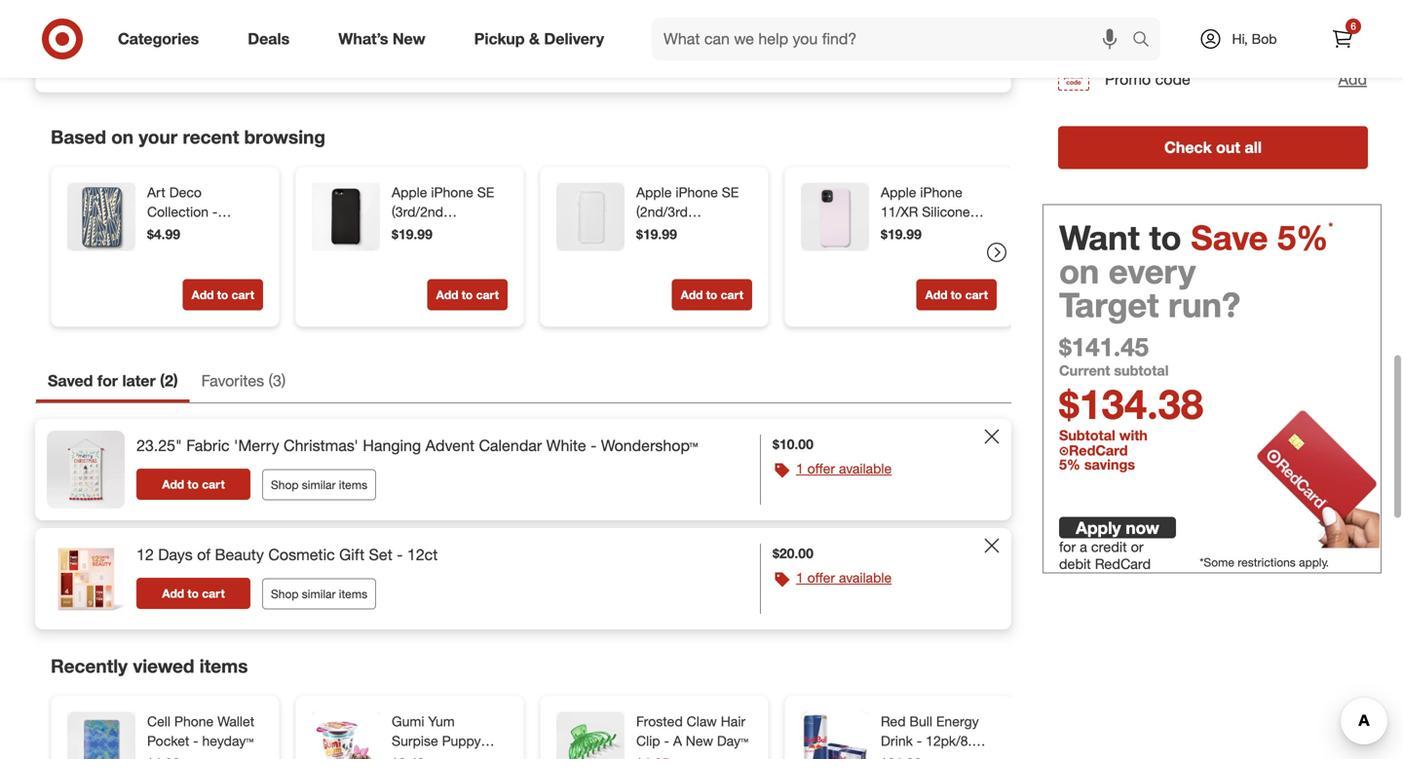 Task type: vqa. For each thing, say whether or not it's contained in the screenshot.


Task type: locate. For each thing, give the bounding box(es) containing it.
1 vertical spatial on
[[1059, 251, 1100, 291]]

on
[[111, 126, 134, 148], [1059, 251, 1100, 291]]

0 horizontal spatial iphone
[[431, 184, 474, 201]]

$19.99 down (2nd/3rd
[[636, 225, 677, 242]]

$20.00
[[773, 545, 814, 562]]

email
[[1105, 7, 1143, 26]]

heyday™ inside cell phone wallet pocket - heyday™
[[202, 732, 254, 749]]

1 $19.99 from the left
[[392, 225, 433, 242]]

add to cart button
[[183, 279, 263, 310], [428, 279, 508, 310], [672, 279, 752, 310], [917, 279, 997, 310], [136, 469, 250, 500], [136, 578, 250, 609]]

1 offer available button down $20.00
[[796, 568, 892, 588]]

apple iphone se (2nd/3rd generation)/8/7 case - heyday™ clear image
[[557, 183, 625, 251], [557, 183, 625, 251]]

what's
[[338, 29, 388, 48]]

items down gift
[[339, 587, 368, 601]]

check left all
[[1165, 138, 1212, 157]]

1 apple from the left
[[392, 184, 427, 201]]

items inside the 23.25" fabric 'merry christmas' hanging advent calendar white - wondershop™ list item
[[339, 477, 368, 492]]

$19.99 add to cart down "11/xr" on the top of the page
[[881, 225, 988, 302]]

apple iphone 11/xr silicone case - heyday™ pink image
[[801, 183, 869, 251], [801, 183, 869, 251]]

1 inside the 23.25" fabric 'merry christmas' hanging advent calendar white - wondershop™ list item
[[796, 460, 804, 477]]

to down "of"
[[188, 586, 199, 601]]

0 vertical spatial shop similar items button
[[262, 469, 376, 500]]

1 offer available down $20.00
[[796, 569, 892, 586]]

art deco collection - heyday™ image
[[67, 183, 135, 251], [67, 183, 135, 251]]

2 shop from the top
[[271, 587, 299, 601]]

1 vertical spatial shop
[[271, 587, 299, 601]]

generation)/8/7 inside apple iphone se (2nd/3rd generation)/8/7 case - heyday™ clear
[[636, 222, 730, 240]]

1 generation)/8/7 from the left
[[392, 222, 485, 240]]

2 generation)/8/7 from the left
[[636, 222, 730, 240]]

items down christmas' on the left bottom of page
[[339, 477, 368, 492]]

apple iphone 11/xr silicone case - heyday™ pink
[[881, 184, 977, 259]]

2 $19.99 add to cart from the left
[[636, 225, 744, 302]]

se inside apple iphone se (2nd/3rd generation)/8/7 case - heyday™ clear
[[722, 184, 739, 201]]

iphone inside apple iphone se (2nd/3rd generation)/8/7 case - heyday™ clear
[[676, 184, 718, 201]]

0 vertical spatial check
[[837, 52, 873, 66]]

1 horizontal spatial generation)/8/7
[[636, 222, 730, 240]]

available for 23.25" fabric 'merry christmas' hanging advent calendar white - wondershop™
[[839, 460, 892, 477]]

1 iphone from the left
[[431, 184, 474, 201]]

1 ) from the left
[[173, 371, 178, 390]]

subtotal
[[1059, 427, 1116, 444]]

heyday™
[[147, 222, 199, 240], [925, 222, 977, 240], [681, 242, 732, 259], [392, 261, 443, 279], [202, 732, 254, 749]]

2 $19.99 from the left
[[636, 225, 677, 242]]

1 horizontal spatial for
[[1059, 538, 1076, 556]]

1 vertical spatial shop similar items
[[271, 587, 368, 601]]

1 shop from the top
[[271, 477, 299, 492]]

$19.99 for -
[[881, 225, 922, 242]]

1 shop similar items from the top
[[271, 477, 368, 492]]

iphone
[[431, 184, 474, 201], [676, 184, 718, 201], [920, 184, 963, 201]]

oz
[[881, 752, 895, 759]]

set
[[369, 545, 393, 564]]

12 days of beauty cosmetic gift set - 12ct image
[[47, 540, 125, 618]]

out inside check out all button
[[1217, 138, 1241, 157]]

0 horizontal spatial )
[[173, 371, 178, 390]]

3 iphone from the left
[[920, 184, 963, 201]]

0 horizontal spatial check
[[837, 52, 873, 66]]

0 horizontal spatial case
[[444, 242, 475, 259]]

1 horizontal spatial silicone
[[922, 203, 970, 220]]

1 vertical spatial a
[[1080, 538, 1088, 556]]

1 horizontal spatial check
[[1165, 138, 1212, 157]]

3 apple from the left
[[881, 184, 917, 201]]

for down 'apply'
[[1059, 538, 1076, 556]]

6 link
[[1322, 18, 1365, 60]]

1 vertical spatial available
[[839, 569, 892, 586]]

0 vertical spatial 1
[[796, 460, 804, 477]]

0 horizontal spatial (
[[160, 371, 165, 390]]

1 vertical spatial check
[[1165, 138, 1212, 157]]

available
[[839, 460, 892, 477], [839, 569, 892, 586]]

1ct
[[451, 752, 470, 759]]

1 se from the left
[[477, 184, 494, 201]]

case up black
[[444, 242, 475, 259]]

later
[[122, 371, 156, 390]]

0 horizontal spatial 3
[[59, 40, 68, 59]]

0 horizontal spatial $19.99 add to cart
[[392, 225, 499, 302]]

$19.99 for case
[[636, 225, 677, 242]]

5% savings
[[1059, 456, 1135, 473]]

check out all button
[[1058, 126, 1368, 169]]

1 vertical spatial add to cart
[[162, 477, 225, 492]]

1 $19.99 add to cart from the left
[[392, 225, 499, 302]]

2 apple from the left
[[636, 184, 672, 201]]

similar down christmas' on the left bottom of page
[[302, 477, 336, 492]]

2 1 offer available from the top
[[796, 569, 892, 586]]

2 ) from the left
[[282, 371, 286, 390]]

$19.99 down (3rd/2nd
[[392, 225, 433, 242]]

out
[[876, 52, 894, 66], [1217, 138, 1241, 157]]

0 vertical spatial out
[[876, 52, 894, 66]]

$19.99 add to cart for heyday™
[[392, 225, 499, 302]]

- down "11/xr" on the top of the page
[[916, 222, 922, 240]]

to inside 12 days of beauty cosmetic gift set - 12ct list item
[[188, 586, 199, 601]]

) right the later
[[173, 371, 178, 390]]

add to cart button down "apple iphone se (2nd/3rd generation)/8/7 case - heyday™ clear" "link"
[[672, 279, 752, 310]]

0 horizontal spatial a
[[1080, 538, 1088, 556]]

shop similar items button
[[262, 469, 376, 500], [262, 578, 376, 610]]

add to cart down "of"
[[162, 586, 225, 601]]

1 vertical spatial 1 offer available
[[796, 569, 892, 586]]

1 offer available button
[[796, 459, 892, 479], [796, 568, 892, 588]]

- left 1ct
[[441, 752, 447, 759]]

shop inside the 23.25" fabric 'merry christmas' hanging advent calendar white - wondershop™ list item
[[271, 477, 299, 492]]

1 vertical spatial out
[[1217, 138, 1241, 157]]

0 horizontal spatial new
[[393, 29, 426, 48]]

1 horizontal spatial on
[[1059, 251, 1100, 291]]

deco
[[169, 184, 202, 201]]

1 horizontal spatial out
[[1217, 138, 1241, 157]]

1 offer available inside 12 days of beauty cosmetic gift set - 12ct list item
[[796, 569, 892, 586]]

red
[[881, 713, 906, 730]]

offer inside the 23.25" fabric 'merry christmas' hanging advent calendar white - wondershop™ list item
[[808, 460, 835, 477]]

1 vertical spatial silicone
[[392, 242, 440, 259]]

shop down 12 days of beauty cosmetic gift set - 12ct link
[[271, 587, 299, 601]]

available for 12 days of beauty cosmetic gift set - 12ct
[[839, 569, 892, 586]]

a
[[673, 732, 682, 749]]

2 vertical spatial add to cart
[[162, 586, 225, 601]]

1 horizontal spatial se
[[722, 184, 739, 201]]

1 offer available button inside 12 days of beauty cosmetic gift set - 12ct list item
[[796, 568, 892, 588]]

1 horizontal spatial new
[[686, 732, 714, 749]]

on inside on every target run?
[[1059, 251, 1100, 291]]

surpise
[[392, 732, 438, 749]]

add down apple iphone se (2nd/3rd generation)/8/7 case - heyday™ clear
[[681, 287, 703, 302]]

1 offer available for 23.25" fabric 'merry christmas' hanging advent calendar white - wondershop™
[[796, 460, 892, 477]]

1 similar from the top
[[302, 477, 336, 492]]

2 horizontal spatial iphone
[[920, 184, 963, 201]]

0 horizontal spatial se
[[477, 184, 494, 201]]

silicone inside apple iphone 11/xr silicone case - heyday™ pink
[[922, 203, 970, 220]]

apple iphone se (3rd/2nd generation)/8/7 silicone case - heyday™ black link
[[392, 183, 504, 279]]

new down claw
[[686, 732, 714, 749]]

1 1 offer available from the top
[[796, 460, 892, 477]]

apple up (3rd/2nd
[[392, 184, 427, 201]]

1 horizontal spatial $19.99 add to cart
[[636, 225, 744, 302]]

1 horizontal spatial case
[[636, 242, 668, 259]]

add to cart button for art deco collection - heyday™
[[183, 279, 263, 310]]

every
[[1109, 251, 1196, 291]]

red bull energy drink - 12pk/8.4 fl oz cans image
[[801, 712, 869, 759], [801, 712, 869, 759]]

1 vertical spatial similar
[[302, 587, 336, 601]]

items right shipping
[[948, 52, 979, 66]]

shop similar items down cosmetic
[[271, 587, 368, 601]]

- down phone on the bottom left
[[193, 732, 198, 749]]

&
[[529, 29, 540, 48]]

new right "what's"
[[393, 29, 426, 48]]

promo
[[1105, 70, 1151, 89]]

5% right save
[[1278, 217, 1329, 258]]

restrictions
[[1238, 555, 1296, 570]]

1 offer available inside the 23.25" fabric 'merry christmas' hanging advent calendar white - wondershop™ list item
[[796, 460, 892, 477]]

a down 'apply'
[[1080, 538, 1088, 556]]

0 vertical spatial 1 offer available
[[796, 460, 892, 477]]

case up clear
[[636, 242, 668, 259]]

apple up "11/xr" on the top of the page
[[881, 184, 917, 201]]

0 vertical spatial available
[[839, 460, 892, 477]]

out left shipping
[[876, 52, 894, 66]]

2 available from the top
[[839, 569, 892, 586]]

1 vertical spatial for
[[1059, 538, 1076, 556]]

1 offer available down $10.00
[[796, 460, 892, 477]]

beauty
[[215, 545, 264, 564]]

add to cart inside 12 days of beauty cosmetic gift set - 12ct list item
[[162, 586, 225, 601]]

hi,
[[1232, 30, 1248, 47]]

silicone right "11/xr" on the top of the page
[[922, 203, 970, 220]]

available inside 12 days of beauty cosmetic gift set - 12ct list item
[[839, 569, 892, 586]]

-
[[212, 203, 218, 220], [916, 222, 922, 240], [479, 242, 484, 259], [672, 242, 677, 259], [591, 436, 597, 455], [397, 545, 403, 564], [193, 732, 198, 749], [664, 732, 670, 749], [917, 732, 922, 749], [441, 752, 447, 759]]

gumi yum surpise puppy rescue - 1ct link
[[392, 712, 504, 759]]

cart up favorites ( 3 )
[[232, 287, 254, 302]]

drink
[[881, 732, 913, 749]]

1 horizontal spatial (
[[269, 371, 273, 390]]

phone
[[174, 713, 214, 730]]

1 horizontal spatial apple
[[636, 184, 672, 201]]

5% down subtotal
[[1059, 456, 1081, 473]]

generation)/8/7 down (2nd/3rd
[[636, 222, 730, 240]]

2 1 offer available button from the top
[[796, 568, 892, 588]]

apple up (2nd/3rd
[[636, 184, 672, 201]]

iphone inside apple iphone se (3rd/2nd generation)/8/7 silicone case - heyday™ black
[[431, 184, 474, 201]]

offer down $10.00
[[808, 460, 835, 477]]

of
[[197, 545, 211, 564]]

2 horizontal spatial apple
[[881, 184, 917, 201]]

0 vertical spatial 1 offer available button
[[796, 459, 892, 479]]

1 shop similar items button from the top
[[262, 469, 376, 500]]

items inside button
[[948, 52, 979, 66]]

0 vertical spatial for
[[97, 371, 118, 390]]

1 offer available
[[796, 460, 892, 477], [796, 569, 892, 586]]

1 available from the top
[[839, 460, 892, 477]]

for
[[97, 371, 118, 390], [1059, 538, 1076, 556]]

your
[[139, 126, 178, 148]]

for left the later
[[97, 371, 118, 390]]

shop
[[271, 477, 299, 492], [271, 587, 299, 601]]

cell phone wallet pocket - heyday™ image
[[67, 712, 135, 759], [67, 712, 135, 759]]

0 vertical spatial shop similar items
[[271, 477, 368, 492]]

0 vertical spatial shop
[[271, 477, 299, 492]]

items up shipping
[[72, 40, 113, 59]]

add to cart down fabric
[[162, 477, 225, 492]]

0 horizontal spatial silicone
[[392, 242, 440, 259]]

2 shop similar items button from the top
[[262, 578, 376, 610]]

0 vertical spatial a
[[1148, 7, 1156, 26]]

1 horizontal spatial )
[[282, 371, 286, 390]]

recent
[[183, 126, 239, 148]]

cart down apple iphone 11/xr silicone case - heyday™ pink link
[[966, 287, 988, 302]]

0 horizontal spatial for
[[97, 371, 118, 390]]

1 offer available button inside the 23.25" fabric 'merry christmas' hanging advent calendar white - wondershop™ list item
[[796, 459, 892, 479]]

1 inside list item
[[796, 569, 804, 586]]

shop similar items button down cosmetic
[[262, 578, 376, 610]]

shop down "'merry"
[[271, 477, 299, 492]]

shop similar items inside 12 days of beauty cosmetic gift set - 12ct list item
[[271, 587, 368, 601]]

items inside 12 days of beauty cosmetic gift set - 12ct list item
[[339, 587, 368, 601]]

- left a at the left bottom of page
[[664, 732, 670, 749]]

days
[[158, 545, 193, 564]]

iphone inside apple iphone 11/xr silicone case - heyday™ pink
[[920, 184, 963, 201]]

silicone down (3rd/2nd
[[392, 242, 440, 259]]

debit
[[1059, 556, 1091, 573]]

1 1 from the top
[[796, 460, 804, 477]]

- up black
[[479, 242, 484, 259]]

offer for 23.25" fabric 'merry christmas' hanging advent calendar white - wondershop™
[[808, 460, 835, 477]]

- down (2nd/3rd
[[672, 242, 677, 259]]

1 1 offer available button from the top
[[796, 459, 892, 479]]

similar
[[302, 477, 336, 492], [302, 587, 336, 601]]

available inside the 23.25" fabric 'merry christmas' hanging advent calendar white - wondershop™ list item
[[839, 460, 892, 477]]

0 vertical spatial offer
[[808, 460, 835, 477]]

- right white at the bottom of the page
[[591, 436, 597, 455]]

wallet
[[217, 713, 255, 730]]

add down art deco collection - heyday™ link
[[192, 287, 214, 302]]

( right favorites
[[269, 371, 273, 390]]

1 vertical spatial shop similar items button
[[262, 578, 376, 610]]

gumi yum surpise puppy rescue - 1ct image
[[312, 712, 380, 759], [312, 712, 380, 759]]

1 vertical spatial 5%
[[1059, 456, 1081, 473]]

0 vertical spatial 5%
[[1278, 217, 1329, 258]]

$19.99 add to cart down (2nd/3rd
[[636, 225, 744, 302]]

shop similar items button for hanging
[[262, 469, 376, 500]]

shop similar items button inside the 23.25" fabric 'merry christmas' hanging advent calendar white - wondershop™ list item
[[262, 469, 376, 500]]

offer
[[808, 460, 835, 477], [808, 569, 835, 586]]

add
[[1339, 70, 1367, 89], [192, 287, 214, 302], [436, 287, 458, 302], [681, 287, 703, 302], [926, 287, 948, 302], [162, 477, 184, 492], [162, 586, 184, 601]]

cart inside the 23.25" fabric 'merry christmas' hanging advent calendar white - wondershop™ list item
[[202, 477, 225, 492]]

se inside apple iphone se (3rd/2nd generation)/8/7 silicone case - heyday™ black
[[477, 184, 494, 201]]

add to cart
[[192, 287, 254, 302], [162, 477, 225, 492], [162, 586, 225, 601]]

apple iphone se (3rd/2nd generation)/8/7 silicone case - heyday™ black image
[[312, 183, 380, 251], [312, 183, 380, 251]]

) right favorites
[[282, 371, 286, 390]]

add to cart inside the 23.25" fabric 'merry christmas' hanging advent calendar white - wondershop™ list item
[[162, 477, 225, 492]]

apple inside apple iphone se (3rd/2nd generation)/8/7 silicone case - heyday™ black
[[392, 184, 427, 201]]

offer down $20.00
[[808, 569, 835, 586]]

1 vertical spatial 1
[[796, 569, 804, 586]]

a left gift
[[1148, 7, 1156, 26]]

1 horizontal spatial $19.99
[[636, 225, 677, 242]]

iphone for (3rd/2nd
[[431, 184, 474, 201]]

favorites ( 3 )
[[201, 371, 286, 390]]

to down apple iphone 11/xr silicone case - heyday™ pink link
[[951, 287, 962, 302]]

1 vertical spatial redcard
[[1095, 556, 1151, 573]]

shop inside 12 days of beauty cosmetic gift set - 12ct list item
[[271, 587, 299, 601]]

heyday™ inside apple iphone se (2nd/3rd generation)/8/7 case - heyday™ clear
[[681, 242, 732, 259]]

to down fabric
[[188, 477, 199, 492]]

5%
[[1278, 217, 1329, 258], [1059, 456, 1081, 473]]

apple inside apple iphone 11/xr silicone case - heyday™ pink
[[881, 184, 917, 201]]

add to cart button down black
[[428, 279, 508, 310]]

frosted claw hair clip - a new day™
[[636, 713, 749, 749]]

2 ( from the left
[[269, 371, 273, 390]]

3 items shipping
[[59, 40, 114, 79]]

1 vertical spatial new
[[686, 732, 714, 749]]

0 vertical spatial silicone
[[922, 203, 970, 220]]

- right set
[[397, 545, 403, 564]]

case inside apple iphone se (2nd/3rd generation)/8/7 case - heyday™ clear
[[636, 242, 668, 259]]

case up pink
[[881, 222, 912, 240]]

apple inside apple iphone se (2nd/3rd generation)/8/7 case - heyday™ clear
[[636, 184, 672, 201]]

collection
[[147, 203, 209, 220]]

1 offer available button down $10.00
[[796, 459, 892, 479]]

generation)/8/7
[[392, 222, 485, 240], [636, 222, 730, 240]]

0 horizontal spatial 5%
[[1059, 456, 1081, 473]]

day™
[[717, 732, 749, 749]]

( right the later
[[160, 371, 165, 390]]

add to cart button down art deco collection - heyday™ link
[[183, 279, 263, 310]]

add to cart down art deco collection - heyday™ link
[[192, 287, 254, 302]]

$19.99 add to cart down (3rd/2nd
[[392, 225, 499, 302]]

add down 6 link on the top right
[[1339, 70, 1367, 89]]

on left every
[[1059, 251, 1100, 291]]

shop similar items for cosmetic
[[271, 587, 368, 601]]

cart inside 12 days of beauty cosmetic gift set - 12ct list item
[[202, 586, 225, 601]]

bull
[[910, 713, 933, 730]]

shop similar items button down christmas' on the left bottom of page
[[262, 469, 376, 500]]

0 vertical spatial similar
[[302, 477, 336, 492]]

shop similar items button inside 12 days of beauty cosmetic gift set - 12ct list item
[[262, 578, 376, 610]]

0 vertical spatial on
[[111, 126, 134, 148]]

generation)/8/7 inside apple iphone se (3rd/2nd generation)/8/7 silicone case - heyday™ black
[[392, 222, 485, 240]]

1 horizontal spatial 5%
[[1278, 217, 1329, 258]]

out inside check out shipping items button
[[876, 52, 894, 66]]

shop similar items down christmas' on the left bottom of page
[[271, 477, 368, 492]]

2 iphone from the left
[[676, 184, 718, 201]]

- up cans
[[917, 732, 922, 749]]

2 offer from the top
[[808, 569, 835, 586]]

recently
[[51, 655, 128, 678]]

rescue
[[392, 752, 438, 759]]

iphone for silicone
[[920, 184, 963, 201]]

1 vertical spatial offer
[[808, 569, 835, 586]]

$10.00
[[773, 436, 814, 453]]

0 horizontal spatial apple
[[392, 184, 427, 201]]

check left shipping
[[837, 52, 873, 66]]

0 vertical spatial 3
[[59, 40, 68, 59]]

1 vertical spatial 1 offer available button
[[796, 568, 892, 588]]

similar inside 12 days of beauty cosmetic gift set - 12ct list item
[[302, 587, 336, 601]]

offer inside 12 days of beauty cosmetic gift set - 12ct list item
[[808, 569, 835, 586]]

3 up shipping
[[59, 40, 68, 59]]

0 horizontal spatial generation)/8/7
[[392, 222, 485, 240]]

apple iphone se (3rd/2nd generation)/8/7 silicone case - heyday™ black
[[392, 184, 494, 279]]

0 horizontal spatial out
[[876, 52, 894, 66]]

- right collection
[[212, 203, 218, 220]]

1 down $20.00
[[796, 569, 804, 586]]

1 down $10.00
[[796, 460, 804, 477]]

puppy
[[442, 732, 481, 749]]

apple for apple iphone se (3rd/2nd generation)/8/7 silicone case - heyday™ black
[[392, 184, 427, 201]]

What can we help you find? suggestions appear below search field
[[652, 18, 1137, 60]]

pink
[[881, 242, 907, 259]]

delivery
[[544, 29, 604, 48]]

to left save
[[1150, 217, 1182, 258]]

- inside gumi yum surpise puppy rescue - 1ct
[[441, 752, 447, 759]]

apple iphone se (2nd/3rd generation)/8/7 case - heyday™ clear link
[[636, 183, 749, 279]]

frosted claw hair clip - a new day™ link
[[636, 712, 749, 751]]

3 $19.99 from the left
[[881, 225, 922, 242]]

1 vertical spatial 3
[[273, 371, 282, 390]]

to down black
[[462, 287, 473, 302]]

add to cart button down apple iphone 11/xr silicone case - heyday™ pink link
[[917, 279, 997, 310]]

2 horizontal spatial case
[[881, 222, 912, 240]]

cart down fabric
[[202, 477, 225, 492]]

cell
[[147, 713, 171, 730]]

2 shop similar items from the top
[[271, 587, 368, 601]]

now
[[1126, 517, 1160, 538]]

apple
[[392, 184, 427, 201], [636, 184, 672, 201], [881, 184, 917, 201]]

$19.99 down "11/xr" on the top of the page
[[881, 225, 922, 242]]

2 horizontal spatial $19.99
[[881, 225, 922, 242]]

23.25" fabric 'merry christmas' hanging advent calendar white - wondershop™ link
[[136, 435, 698, 457]]

categories link
[[101, 18, 223, 60]]

1 horizontal spatial iphone
[[676, 184, 718, 201]]

similar down cosmetic
[[302, 587, 336, 601]]

recently viewed items
[[51, 655, 248, 678]]

generation)/8/7 down (3rd/2nd
[[392, 222, 485, 240]]

yum
[[428, 713, 455, 730]]

new inside frosted claw hair clip - a new day™
[[686, 732, 714, 749]]

saved
[[48, 371, 93, 390]]

1 offer from the top
[[808, 460, 835, 477]]

red bull energy drink - 12pk/8.4 fl oz cans
[[881, 713, 991, 759]]

2 similar from the top
[[302, 587, 336, 601]]

apple for apple iphone se (2nd/3rd generation)/8/7 case - heyday™ clear
[[636, 184, 672, 201]]

add to cart button for apple iphone 11/xr silicone case - heyday™ pink
[[917, 279, 997, 310]]

clip
[[636, 732, 660, 749]]

cart down "of"
[[202, 586, 225, 601]]

0 horizontal spatial $19.99
[[392, 225, 433, 242]]

gumi yum surpise puppy rescue - 1ct
[[392, 713, 481, 759]]

items inside 3 items shipping
[[72, 40, 113, 59]]

or
[[1131, 538, 1144, 556]]

2 1 from the top
[[796, 569, 804, 586]]

iphone for (2nd/3rd
[[676, 184, 718, 201]]

frosted claw hair clip - a new day™ image
[[557, 712, 625, 759], [557, 712, 625, 759]]

shipping
[[897, 52, 945, 66]]

shop similar items inside the 23.25" fabric 'merry christmas' hanging advent calendar white - wondershop™ list item
[[271, 477, 368, 492]]

12ct
[[407, 545, 438, 564]]

claw
[[687, 713, 717, 730]]

similar inside the 23.25" fabric 'merry christmas' hanging advent calendar white - wondershop™ list item
[[302, 477, 336, 492]]

add down days
[[162, 586, 184, 601]]

on left your at the left top of the page
[[111, 126, 134, 148]]

add down 23.25"
[[162, 477, 184, 492]]

1 horizontal spatial a
[[1148, 7, 1156, 26]]

shop similar items
[[271, 477, 368, 492], [271, 587, 368, 601]]

out left all
[[1217, 138, 1241, 157]]

shop for christmas'
[[271, 477, 299, 492]]

2 horizontal spatial $19.99 add to cart
[[881, 225, 988, 302]]

2 se from the left
[[722, 184, 739, 201]]

offer for 12 days of beauty cosmetic gift set - 12ct
[[808, 569, 835, 586]]

- inside frosted claw hair clip - a new day™
[[664, 732, 670, 749]]

3 right favorites
[[273, 371, 282, 390]]



Task type: describe. For each thing, give the bounding box(es) containing it.
based on your recent browsing
[[51, 126, 326, 148]]

add to cart button for apple iphone se (3rd/2nd generation)/8/7 silicone case - heyday™ black
[[428, 279, 508, 310]]

23.25" fabric 'merry christmas' hanging advent calendar white - wondershop™ list item
[[35, 419, 1012, 521]]

based
[[51, 126, 106, 148]]

calendar
[[479, 436, 542, 455]]

heyday™ inside apple iphone se (3rd/2nd generation)/8/7 silicone case - heyday™ black
[[392, 261, 443, 279]]

- inside apple iphone se (2nd/3rd generation)/8/7 case - heyday™ clear
[[672, 242, 677, 259]]

saved for later ( 2 )
[[48, 371, 178, 390]]

se for apple iphone se (2nd/3rd generation)/8/7 case - heyday™ clear
[[722, 184, 739, 201]]

apply now button
[[1059, 517, 1176, 538]]

to down "apple iphone se (2nd/3rd generation)/8/7 case - heyday™ clear" "link"
[[706, 287, 718, 302]]

viewed
[[133, 655, 194, 678]]

apply.
[[1299, 555, 1329, 570]]

shipping
[[59, 62, 114, 79]]

christmas'
[[284, 436, 359, 455]]

1 ( from the left
[[160, 371, 165, 390]]

white
[[546, 436, 586, 455]]

apple iphone se (2nd/3rd generation)/8/7 case - heyday™ clear
[[636, 184, 739, 279]]

cell phone wallet pocket - heyday™ link
[[147, 712, 259, 751]]

(2nd/3rd
[[636, 203, 688, 220]]

pickup & delivery link
[[458, 18, 629, 60]]

case inside apple iphone se (3rd/2nd generation)/8/7 silicone case - heyday™ black
[[444, 242, 475, 259]]

12 days of beauty cosmetic gift set - 12ct list item
[[35, 528, 1012, 630]]

6
[[1351, 20, 1357, 32]]

check out all
[[1165, 138, 1262, 157]]

cans
[[899, 752, 931, 759]]

$134.38
[[1059, 379, 1204, 429]]

code
[[1156, 70, 1191, 89]]

pickup & delivery
[[474, 29, 604, 48]]

generation)/8/7 for (2nd/3rd
[[636, 222, 730, 240]]

$4.99
[[147, 225, 180, 242]]

(3rd/2nd
[[392, 203, 443, 220]]

se for apple iphone se (3rd/2nd generation)/8/7 silicone case - heyday™ black
[[477, 184, 494, 201]]

deals
[[248, 29, 290, 48]]

- inside apple iphone se (3rd/2nd generation)/8/7 silicone case - heyday™ black
[[479, 242, 484, 259]]

check for check out all
[[1165, 138, 1212, 157]]

- inside cell phone wallet pocket - heyday™
[[193, 732, 198, 749]]

apple iphone 11/xr silicone case - heyday™ pink link
[[881, 183, 993, 259]]

check out shipping items
[[837, 52, 979, 66]]

search button
[[1124, 18, 1171, 64]]

run?
[[1169, 284, 1241, 325]]

gift
[[1160, 7, 1183, 26]]

gift
[[339, 545, 365, 564]]

similar for cosmetic
[[302, 587, 336, 601]]

add down apple iphone 11/xr silicone case - heyday™ pink
[[926, 287, 948, 302]]

promo code
[[1105, 70, 1191, 89]]

black
[[447, 261, 481, 279]]

favorites
[[201, 371, 264, 390]]

generation)/8/7 for (3rd/2nd
[[392, 222, 485, 240]]

11/xr
[[881, 203, 919, 220]]

add to cart for fabric
[[162, 477, 225, 492]]

browsing
[[244, 126, 326, 148]]

1 offer available for 12 days of beauty cosmetic gift set - 12ct
[[796, 569, 892, 586]]

on every target run?
[[1059, 251, 1241, 325]]

credit
[[1092, 538, 1127, 556]]

1 for 12 days of beauty cosmetic gift set - 12ct
[[796, 569, 804, 586]]

add inside button
[[1339, 70, 1367, 89]]

'merry
[[234, 436, 279, 455]]

$19.99 add to cart for clear
[[636, 225, 744, 302]]

23.25&#34; fabric &#39;merry christmas&#39; hanging advent calendar white - wondershop&#8482; image
[[47, 431, 125, 509]]

0 vertical spatial new
[[393, 29, 426, 48]]

email a gift message
[[1105, 7, 1251, 26]]

1 offer available button for 12 days of beauty cosmetic gift set - 12ct
[[796, 568, 892, 588]]

want
[[1059, 217, 1140, 258]]

cart down black
[[476, 287, 499, 302]]

add to cart button down "of"
[[136, 578, 250, 609]]

similar for hanging
[[302, 477, 336, 492]]

add to cart button for apple iphone se (2nd/3rd generation)/8/7 case - heyday™ clear
[[672, 279, 752, 310]]

shop similar items button for cosmetic
[[262, 578, 376, 610]]

current
[[1059, 362, 1110, 379]]

fabric
[[186, 436, 230, 455]]

add to cart button down fabric
[[136, 469, 250, 500]]

hair
[[721, 713, 746, 730]]

3 $19.99 add to cart from the left
[[881, 225, 988, 302]]

subtotal
[[1114, 362, 1169, 379]]

fl
[[984, 732, 991, 749]]

0 horizontal spatial on
[[111, 126, 134, 148]]

- inside art deco collection - heyday™
[[212, 203, 218, 220]]

add inside 12 days of beauty cosmetic gift set - 12ct list item
[[162, 586, 184, 601]]

cart down "apple iphone se (2nd/3rd generation)/8/7 case - heyday™ clear" "link"
[[721, 287, 744, 302]]

*some restrictions apply.
[[1200, 555, 1329, 570]]

frosted
[[636, 713, 683, 730]]

0 vertical spatial add to cart
[[192, 287, 254, 302]]

cart item ready to fulfill group
[[36, 0, 1011, 26]]

shop similar items for hanging
[[271, 477, 368, 492]]

$141.45
[[1059, 331, 1149, 362]]

1 for 23.25" fabric 'merry christmas' hanging advent calendar white - wondershop™
[[796, 460, 804, 477]]

$19.99 for silicone
[[392, 225, 433, 242]]

2
[[165, 371, 173, 390]]

cell phone wallet pocket - heyday™
[[147, 713, 255, 749]]

silicone inside apple iphone se (3rd/2nd generation)/8/7 silicone case - heyday™ black
[[392, 242, 440, 259]]

case inside apple iphone 11/xr silicone case - heyday™ pink
[[881, 222, 912, 240]]

to inside the 23.25" fabric 'merry christmas' hanging advent calendar white - wondershop™ list item
[[188, 477, 199, 492]]

- inside red bull energy drink - 12pk/8.4 fl oz cans
[[917, 732, 922, 749]]

out for shipping
[[876, 52, 894, 66]]

heyday™ inside art deco collection - heyday™
[[147, 222, 199, 240]]

12 days of beauty cosmetic gift set - 12ct
[[136, 545, 438, 564]]

deals link
[[231, 18, 314, 60]]

23.25" fabric 'merry christmas' hanging advent calendar white - wondershop™
[[136, 436, 698, 455]]

message
[[1187, 7, 1251, 26]]

shop for beauty
[[271, 587, 299, 601]]

12
[[136, 545, 154, 564]]

energy
[[937, 713, 979, 730]]

wondershop™
[[601, 436, 698, 455]]

to down art deco collection - heyday™ link
[[217, 287, 228, 302]]

check for check out shipping items
[[837, 52, 873, 66]]

clear
[[636, 261, 669, 279]]

add down black
[[436, 287, 458, 302]]

- inside 12 days of beauty cosmetic gift set - 12ct link
[[397, 545, 403, 564]]

add to cart for days
[[162, 586, 225, 601]]

items up 'wallet'
[[200, 655, 248, 678]]

add button
[[1338, 67, 1368, 92]]

out for all
[[1217, 138, 1241, 157]]

hi, bob
[[1232, 30, 1277, 47]]

1 offer available button for 23.25" fabric 'merry christmas' hanging advent calendar white - wondershop™
[[796, 459, 892, 479]]

apple for apple iphone 11/xr silicone case - heyday™ pink
[[881, 184, 917, 201]]

- inside apple iphone 11/xr silicone case - heyday™ pink
[[916, 222, 922, 240]]

a inside apply now for a credit or debit redcard
[[1080, 538, 1088, 556]]

12 days of beauty cosmetic gift set - 12ct link
[[136, 544, 438, 566]]

23.25"
[[136, 436, 182, 455]]

target
[[1059, 284, 1159, 325]]

heyday™ inside apple iphone 11/xr silicone case - heyday™ pink
[[925, 222, 977, 240]]

for inside apply now for a credit or debit redcard
[[1059, 538, 1076, 556]]

1 horizontal spatial 3
[[273, 371, 282, 390]]

want to save 5% *
[[1059, 217, 1334, 258]]

- inside 23.25" fabric 'merry christmas' hanging advent calendar white - wondershop™ link
[[591, 436, 597, 455]]

0 vertical spatial redcard
[[1069, 442, 1128, 459]]

apply
[[1076, 517, 1121, 538]]

redcard inside apply now for a credit or debit redcard
[[1095, 556, 1151, 573]]

3 inside 3 items shipping
[[59, 40, 68, 59]]

add inside the 23.25" fabric 'merry christmas' hanging advent calendar white - wondershop™ list item
[[162, 477, 184, 492]]

with
[[1120, 427, 1148, 444]]

categories
[[118, 29, 199, 48]]



